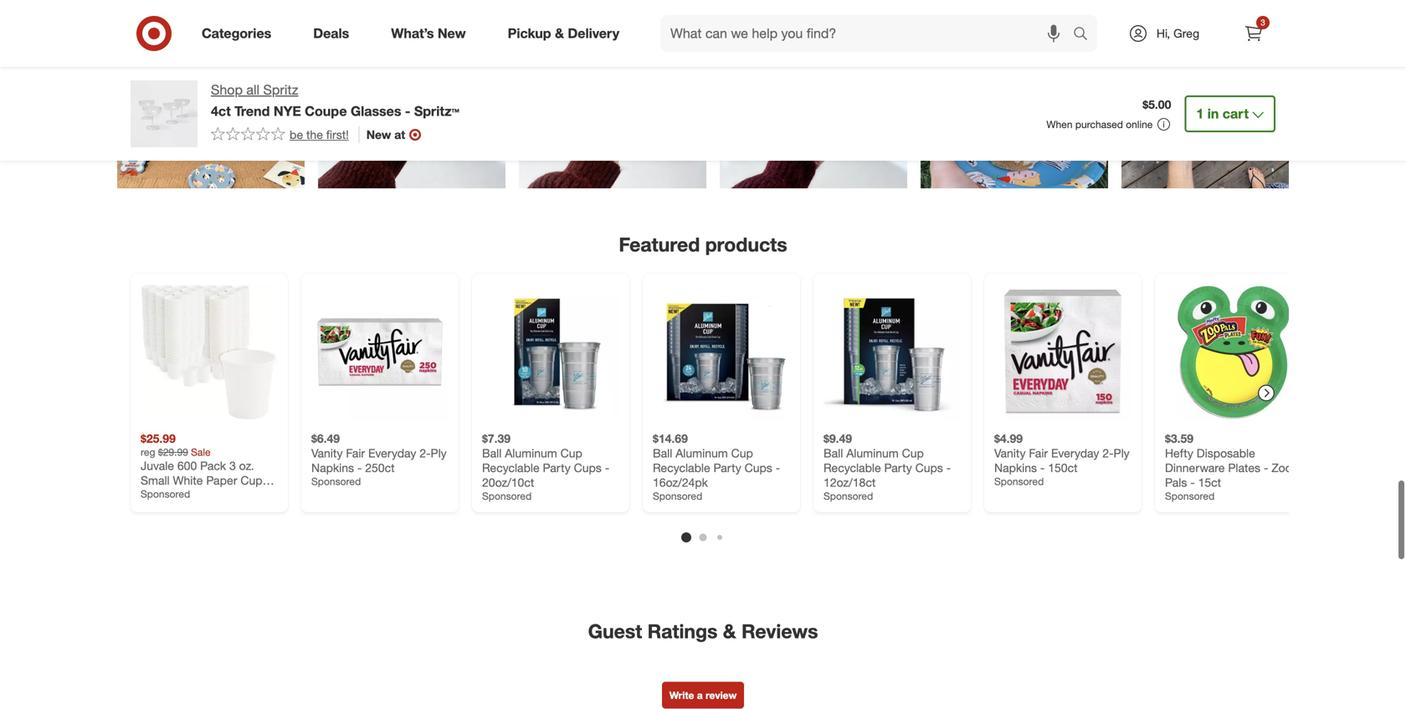 Task type: locate. For each thing, give the bounding box(es) containing it.
sale
[[191, 446, 211, 458]]

aluminum inside $9.49 ball aluminum cup recyclable party cups - 12oz/18ct sponsored
[[847, 446, 899, 460]]

vanity inside '$4.99 vanity fair everyday 2-ply napkins - 150ct sponsored'
[[995, 446, 1026, 460]]

ball inside the $7.39 ball aluminum cup recyclable party cups - 20oz/10ct sponsored
[[482, 446, 502, 460]]

0 horizontal spatial cup
[[561, 446, 583, 460]]

aluminum inside $14.69 ball aluminum cup recyclable party cups - 16oz/24pk sponsored
[[676, 446, 728, 460]]

vanity
[[311, 446, 343, 460], [995, 446, 1026, 460]]

1 horizontal spatial cups
[[745, 460, 773, 475]]

0 horizontal spatial cups
[[574, 460, 602, 475]]

1 cup from the left
[[561, 446, 583, 460]]

2 recyclable from the left
[[653, 460, 711, 475]]

napkins
[[311, 460, 354, 475], [995, 460, 1037, 475]]

0 horizontal spatial ply
[[431, 446, 447, 460]]

1 napkins from the left
[[311, 460, 354, 475]]

1 horizontal spatial ball
[[653, 446, 673, 460]]

ply inside $6.49 vanity fair everyday 2-ply napkins - 250ct sponsored
[[431, 446, 447, 460]]

review
[[706, 689, 737, 702]]

recyclable inside $9.49 ball aluminum cup recyclable party cups - 12oz/18ct sponsored
[[824, 460, 881, 475]]

recyclable inside $14.69 ball aluminum cup recyclable party cups - 16oz/24pk sponsored
[[653, 460, 711, 475]]

first!
[[326, 127, 349, 142]]

aluminum for $9.49
[[847, 446, 899, 460]]

1 horizontal spatial 2-
[[1103, 446, 1114, 460]]

fair left 150ct
[[1029, 446, 1048, 460]]

recyclable
[[482, 460, 540, 475], [653, 460, 711, 475], [824, 460, 881, 475]]

$9.49
[[824, 431, 852, 446]]

2 horizontal spatial recyclable
[[824, 460, 881, 475]]

party inside the $7.39 ball aluminum cup recyclable party cups - 20oz/10ct sponsored
[[543, 460, 571, 475]]

cup
[[561, 446, 583, 460], [731, 446, 753, 460], [902, 446, 924, 460]]

2 horizontal spatial ball
[[824, 446, 843, 460]]

aluminum
[[505, 446, 557, 460], [676, 446, 728, 460], [847, 446, 899, 460]]

2 napkins from the left
[[995, 460, 1037, 475]]

cups for ball aluminum cup recyclable party cups - 16oz/24pk
[[745, 460, 773, 475]]

hi,
[[1157, 26, 1171, 41]]

recyclable inside the $7.39 ball aluminum cup recyclable party cups - 20oz/10ct sponsored
[[482, 460, 540, 475]]

sponsored for vanity fair everyday 2-ply napkins - 150ct
[[995, 475, 1044, 488]]

cups right the 20oz/10ct
[[574, 460, 602, 475]]

0 horizontal spatial napkins
[[311, 460, 354, 475]]

ply left hefty
[[1114, 446, 1130, 460]]

guest
[[588, 620, 642, 643]]

what's
[[391, 25, 434, 42]]

the
[[306, 127, 323, 142]]

3 party from the left
[[885, 460, 912, 475]]

3 cups from the left
[[916, 460, 943, 475]]

search button
[[1066, 15, 1106, 55]]

3 cup from the left
[[902, 446, 924, 460]]

$25.99 reg $29.99 sale
[[141, 431, 211, 458]]

ply inside '$4.99 vanity fair everyday 2-ply napkins - 150ct sponsored'
[[1114, 446, 1130, 460]]

everyday
[[368, 446, 416, 460], [1052, 446, 1100, 460]]

party right 16oz/24pk
[[714, 460, 742, 475]]

sponsored for ball aluminum cup recyclable party cups - 12oz/18ct
[[824, 490, 873, 502]]

1 vertical spatial new
[[366, 127, 391, 142]]

shop all spritz 4ct trend nye coupe glasses - spritz™
[[211, 82, 460, 119]]

2 horizontal spatial cups
[[916, 460, 943, 475]]

2 2- from the left
[[1103, 446, 1114, 460]]

& right pickup
[[555, 25, 564, 42]]

write a review
[[670, 689, 737, 702]]

a
[[697, 689, 703, 702]]

1 horizontal spatial party
[[714, 460, 742, 475]]

new left at
[[366, 127, 391, 142]]

fair for 250ct
[[346, 446, 365, 460]]

1 aluminum from the left
[[505, 446, 557, 460]]

fair
[[346, 446, 365, 460], [1029, 446, 1048, 460]]

aluminum up 12oz/18ct
[[847, 446, 899, 460]]

1 party from the left
[[543, 460, 571, 475]]

sponsored inside '$4.99 vanity fair everyday 2-ply napkins - 150ct sponsored'
[[995, 475, 1044, 488]]

everyday for 150ct
[[1052, 446, 1100, 460]]

user image by @mn_koda image
[[1122, 1, 1309, 189]]

everyday inside $6.49 vanity fair everyday 2-ply napkins - 250ct sponsored
[[368, 446, 416, 460]]

2 everyday from the left
[[1052, 446, 1100, 460]]

0 horizontal spatial ball
[[482, 446, 502, 460]]

aluminum up the 20oz/10ct
[[505, 446, 557, 460]]

recyclable for $7.39
[[482, 460, 540, 475]]

1 horizontal spatial everyday
[[1052, 446, 1100, 460]]

cups inside $9.49 ball aluminum cup recyclable party cups - 12oz/18ct sponsored
[[916, 460, 943, 475]]

ball up 12oz/18ct
[[824, 446, 843, 460]]

user image by @shelbyandsoph image
[[921, 1, 1109, 189]]

products
[[705, 233, 788, 256]]

fair inside $6.49 vanity fair everyday 2-ply napkins - 250ct sponsored
[[346, 446, 365, 460]]

sponsored down $9.49
[[824, 490, 873, 502]]

vanity fair everyday 2-ply napkins - 250ct image
[[311, 284, 449, 421]]

sponsored down the "dinnerware"
[[1165, 490, 1215, 502]]

vanity inside $6.49 vanity fair everyday 2-ply napkins - 250ct sponsored
[[311, 446, 343, 460]]

search
[[1066, 27, 1106, 43]]

party right the 20oz/10ct
[[543, 460, 571, 475]]

0 horizontal spatial everyday
[[368, 446, 416, 460]]

cups right 12oz/18ct
[[916, 460, 943, 475]]

ball up 16oz/24pk
[[653, 446, 673, 460]]

cups
[[574, 460, 602, 475], [745, 460, 773, 475], [916, 460, 943, 475]]

napkins inside $6.49 vanity fair everyday 2-ply napkins - 250ct sponsored
[[311, 460, 354, 475]]

featured products
[[619, 233, 788, 256]]

1 horizontal spatial user image by @targetscallingme image
[[519, 1, 707, 189]]

guest ratings & reviews
[[588, 620, 818, 643]]

cup inside $9.49 ball aluminum cup recyclable party cups - 12oz/18ct sponsored
[[902, 446, 924, 460]]

new right what's
[[438, 25, 466, 42]]

2 horizontal spatial aluminum
[[847, 446, 899, 460]]

2 cup from the left
[[731, 446, 753, 460]]

2 horizontal spatial user image by @targetscallingme image
[[720, 1, 908, 189]]

1 ball from the left
[[482, 446, 502, 460]]

vanity left 250ct
[[311, 446, 343, 460]]

2 ball from the left
[[653, 446, 673, 460]]

$14.69
[[653, 431, 688, 446]]

2- right 150ct
[[1103, 446, 1114, 460]]

0 horizontal spatial party
[[543, 460, 571, 475]]

ply for vanity fair everyday 2-ply napkins - 150ct
[[1114, 446, 1130, 460]]

1 horizontal spatial &
[[723, 620, 736, 643]]

$3.59 hefty disposable dinnerware plates - zoo pals - 15ct sponsored
[[1165, 431, 1293, 502]]

0 horizontal spatial vanity
[[311, 446, 343, 460]]

1 horizontal spatial ply
[[1114, 446, 1130, 460]]

cups inside the $7.39 ball aluminum cup recyclable party cups - 20oz/10ct sponsored
[[574, 460, 602, 475]]

cups for ball aluminum cup recyclable party cups - 20oz/10ct
[[574, 460, 602, 475]]

everyday inside '$4.99 vanity fair everyday 2-ply napkins - 150ct sponsored'
[[1052, 446, 1100, 460]]

dinnerware
[[1165, 460, 1225, 475]]

2 horizontal spatial cup
[[902, 446, 924, 460]]

cup inside $14.69 ball aluminum cup recyclable party cups - 16oz/24pk sponsored
[[731, 446, 753, 460]]

user image by @targetscallingme image
[[318, 1, 506, 189], [519, 1, 707, 189], [720, 1, 908, 189]]

2 fair from the left
[[1029, 446, 1048, 460]]

napkins inside '$4.99 vanity fair everyday 2-ply napkins - 150ct sponsored'
[[995, 460, 1037, 475]]

napkins down $4.99
[[995, 460, 1037, 475]]

2 cups from the left
[[745, 460, 773, 475]]

sponsored inside $6.49 vanity fair everyday 2-ply napkins - 250ct sponsored
[[311, 475, 361, 488]]

- inside '$4.99 vanity fair everyday 2-ply napkins - 150ct sponsored'
[[1041, 460, 1045, 475]]

recyclable down the $7.39
[[482, 460, 540, 475]]

shop
[[211, 82, 243, 98]]

party inside $14.69 ball aluminum cup recyclable party cups - 16oz/24pk sponsored
[[714, 460, 742, 475]]

0 horizontal spatial &
[[555, 25, 564, 42]]

& right ratings
[[723, 620, 736, 643]]

0 horizontal spatial new
[[366, 127, 391, 142]]

sponsored down $14.69
[[653, 490, 703, 502]]

ball inside $9.49 ball aluminum cup recyclable party cups - 12oz/18ct sponsored
[[824, 446, 843, 460]]

150ct
[[1048, 460, 1078, 475]]

ball
[[482, 446, 502, 460], [653, 446, 673, 460], [824, 446, 843, 460]]

hefty disposable dinnerware plates - zoo pals - 15ct image
[[1165, 284, 1303, 421]]

hi, greg
[[1157, 26, 1200, 41]]

1 everyday from the left
[[368, 446, 416, 460]]

spritz
[[263, 82, 298, 98]]

2- inside '$4.99 vanity fair everyday 2-ply napkins - 150ct sponsored'
[[1103, 446, 1114, 460]]

2 party from the left
[[714, 460, 742, 475]]

new
[[438, 25, 466, 42], [366, 127, 391, 142]]

recyclable down $14.69
[[653, 460, 711, 475]]

1 horizontal spatial cup
[[731, 446, 753, 460]]

party inside $9.49 ball aluminum cup recyclable party cups - 12oz/18ct sponsored
[[885, 460, 912, 475]]

party right 12oz/18ct
[[885, 460, 912, 475]]

everyday right $4.99
[[1052, 446, 1100, 460]]

cups inside $14.69 ball aluminum cup recyclable party cups - 16oz/24pk sponsored
[[745, 460, 773, 475]]

$3.59
[[1165, 431, 1194, 446]]

& inside pickup & delivery link
[[555, 25, 564, 42]]

2 vanity from the left
[[995, 446, 1026, 460]]

write a review button
[[662, 682, 744, 709]]

$29.99
[[158, 446, 188, 458]]

3 user image by @targetscallingme image from the left
[[720, 1, 908, 189]]

cup right $9.49
[[902, 446, 924, 460]]

sponsored inside $9.49 ball aluminum cup recyclable party cups - 12oz/18ct sponsored
[[824, 490, 873, 502]]

2-
[[420, 446, 431, 460], [1103, 446, 1114, 460]]

cup right the $7.39
[[561, 446, 583, 460]]

1 horizontal spatial napkins
[[995, 460, 1037, 475]]

1
[[1197, 105, 1204, 122]]

sponsored inside the $7.39 ball aluminum cup recyclable party cups - 20oz/10ct sponsored
[[482, 490, 532, 502]]

categories link
[[188, 15, 292, 52]]

cup inside the $7.39 ball aluminum cup recyclable party cups - 20oz/10ct sponsored
[[561, 446, 583, 460]]

0 vertical spatial &
[[555, 25, 564, 42]]

2 user image by @targetscallingme image from the left
[[519, 1, 707, 189]]

0 horizontal spatial user image by @targetscallingme image
[[318, 1, 506, 189]]

3 recyclable from the left
[[824, 460, 881, 475]]

2- right 250ct
[[420, 446, 431, 460]]

$7.39
[[482, 431, 511, 446]]

everyday right $6.49 on the bottom left of the page
[[368, 446, 416, 460]]

2 aluminum from the left
[[676, 446, 728, 460]]

1 vanity from the left
[[311, 446, 343, 460]]

1 horizontal spatial vanity
[[995, 446, 1026, 460]]

deals
[[313, 25, 349, 42]]

sponsored
[[311, 475, 361, 488], [995, 475, 1044, 488], [141, 488, 190, 500], [482, 490, 532, 502], [653, 490, 703, 502], [824, 490, 873, 502], [1165, 490, 1215, 502]]

16oz/24pk
[[653, 475, 708, 490]]

1 horizontal spatial aluminum
[[676, 446, 728, 460]]

1 horizontal spatial fair
[[1029, 446, 1048, 460]]

when
[[1047, 118, 1073, 131]]

3 aluminum from the left
[[847, 446, 899, 460]]

2- for vanity fair everyday 2-ply napkins - 250ct
[[420, 446, 431, 460]]

ball up the 20oz/10ct
[[482, 446, 502, 460]]

cup right $14.69
[[731, 446, 753, 460]]

ball aluminum cup recyclable party cups - 16oz/24pk image
[[653, 284, 790, 421]]

&
[[555, 25, 564, 42], [723, 620, 736, 643]]

1 ply from the left
[[431, 446, 447, 460]]

0 horizontal spatial 2-
[[420, 446, 431, 460]]

0 horizontal spatial fair
[[346, 446, 365, 460]]

sponsored for ball aluminum cup recyclable party cups - 20oz/10ct
[[482, 490, 532, 502]]

sponsored down $6.49 on the bottom left of the page
[[311, 475, 361, 488]]

napkins down $6.49 on the bottom left of the page
[[311, 460, 354, 475]]

what's new
[[391, 25, 466, 42]]

1 cups from the left
[[574, 460, 602, 475]]

cups right 16oz/24pk
[[745, 460, 773, 475]]

-
[[405, 103, 411, 119], [357, 460, 362, 475], [605, 460, 610, 475], [776, 460, 780, 475], [947, 460, 951, 475], [1041, 460, 1045, 475], [1264, 460, 1269, 475], [1191, 475, 1195, 490]]

sponsored down $4.99
[[995, 475, 1044, 488]]

at
[[394, 127, 405, 142]]

everyday for 250ct
[[368, 446, 416, 460]]

ply left the $7.39
[[431, 446, 447, 460]]

1 fair from the left
[[346, 446, 365, 460]]

sponsored down the $7.39
[[482, 490, 532, 502]]

fair left 250ct
[[346, 446, 365, 460]]

1 horizontal spatial recyclable
[[653, 460, 711, 475]]

1 vertical spatial &
[[723, 620, 736, 643]]

1 2- from the left
[[420, 446, 431, 460]]

cup for ball aluminum cup recyclable party cups - 12oz/18ct
[[902, 446, 924, 460]]

sponsored inside $14.69 ball aluminum cup recyclable party cups - 16oz/24pk sponsored
[[653, 490, 703, 502]]

fair inside '$4.99 vanity fair everyday 2-ply napkins - 150ct sponsored'
[[1029, 446, 1048, 460]]

$4.99
[[995, 431, 1023, 446]]

hefty
[[1165, 446, 1194, 460]]

vanity left 150ct
[[995, 446, 1026, 460]]

aluminum up 16oz/24pk
[[676, 446, 728, 460]]

2 horizontal spatial party
[[885, 460, 912, 475]]

$14.69 ball aluminum cup recyclable party cups - 16oz/24pk sponsored
[[653, 431, 780, 502]]

pickup & delivery link
[[494, 15, 641, 52]]

12oz/18ct
[[824, 475, 876, 490]]

cart
[[1223, 105, 1249, 122]]

ply
[[431, 446, 447, 460], [1114, 446, 1130, 460]]

1 horizontal spatial new
[[438, 25, 466, 42]]

2 ply from the left
[[1114, 446, 1130, 460]]

1 recyclable from the left
[[482, 460, 540, 475]]

0 horizontal spatial aluminum
[[505, 446, 557, 460]]

2- inside $6.49 vanity fair everyday 2-ply napkins - 250ct sponsored
[[420, 446, 431, 460]]

$9.49 ball aluminum cup recyclable party cups - 12oz/18ct sponsored
[[824, 431, 951, 502]]

recyclable down $9.49
[[824, 460, 881, 475]]

party
[[543, 460, 571, 475], [714, 460, 742, 475], [885, 460, 912, 475]]

0 horizontal spatial recyclable
[[482, 460, 540, 475]]

ball inside $14.69 ball aluminum cup recyclable party cups - 16oz/24pk sponsored
[[653, 446, 673, 460]]

aluminum inside the $7.39 ball aluminum cup recyclable party cups - 20oz/10ct sponsored
[[505, 446, 557, 460]]

3 ball from the left
[[824, 446, 843, 460]]



Task type: vqa. For each thing, say whether or not it's contained in the screenshot.


Task type: describe. For each thing, give the bounding box(es) containing it.
new at
[[366, 127, 405, 142]]

ball aluminum cup recyclable party cups - 12oz/18ct image
[[824, 284, 961, 421]]

trend
[[235, 103, 270, 119]]

image of 4ct trend nye coupe glasses - spritz™ image
[[131, 80, 198, 147]]

napkins for vanity fair everyday 2-ply napkins - 150ct
[[995, 460, 1037, 475]]

ball for ball aluminum cup recyclable party cups - 12oz/18ct
[[824, 446, 843, 460]]

recyclable for $14.69
[[653, 460, 711, 475]]

cups for ball aluminum cup recyclable party cups - 12oz/18ct
[[916, 460, 943, 475]]

write
[[670, 689, 694, 702]]

- inside the $7.39 ball aluminum cup recyclable party cups - 20oz/10ct sponsored
[[605, 460, 610, 475]]

vanity fair everyday 2-ply napkins - 150ct image
[[995, 284, 1132, 421]]

disposable
[[1197, 446, 1256, 460]]

party for 20oz/10ct
[[543, 460, 571, 475]]

ball aluminum cup recyclable party cups - 20oz/10ct image
[[482, 284, 620, 421]]

sponsored down $29.99 in the bottom left of the page
[[141, 488, 190, 500]]

- inside $6.49 vanity fair everyday 2-ply napkins - 250ct sponsored
[[357, 460, 362, 475]]

3
[[1261, 17, 1266, 28]]

4ct
[[211, 103, 231, 119]]

15ct
[[1199, 475, 1222, 490]]

ratings
[[648, 620, 718, 643]]

- inside $14.69 ball aluminum cup recyclable party cups - 16oz/24pk sponsored
[[776, 460, 780, 475]]

vanity for $4.99
[[995, 446, 1026, 460]]

juvale 600 pack 3 oz. small white paper cups, disposable bath cup for bathroom & mouthwash image
[[141, 284, 278, 421]]

coupe
[[305, 103, 347, 119]]

1 in cart
[[1197, 105, 1249, 122]]

$6.49 vanity fair everyday 2-ply napkins - 250ct sponsored
[[311, 431, 447, 488]]

recyclable for $9.49
[[824, 460, 881, 475]]

napkins for vanity fair everyday 2-ply napkins - 250ct
[[311, 460, 354, 475]]

pickup & delivery
[[508, 25, 620, 42]]

categories
[[202, 25, 271, 42]]

$4.99 vanity fair everyday 2-ply napkins - 150ct sponsored
[[995, 431, 1130, 488]]

what's new link
[[377, 15, 487, 52]]

reg
[[141, 446, 155, 458]]

deals link
[[299, 15, 370, 52]]

in
[[1208, 105, 1219, 122]]

party for 16oz/24pk
[[714, 460, 742, 475]]

reviews
[[742, 620, 818, 643]]

ball for ball aluminum cup recyclable party cups - 20oz/10ct
[[482, 446, 502, 460]]

online
[[1126, 118, 1153, 131]]

party for 12oz/18ct
[[885, 460, 912, 475]]

glasses
[[351, 103, 401, 119]]

nye
[[274, 103, 301, 119]]

fair for 150ct
[[1029, 446, 1048, 460]]

sponsored for vanity fair everyday 2-ply napkins - 250ct
[[311, 475, 361, 488]]

$6.49
[[311, 431, 340, 446]]

purchased
[[1076, 118, 1124, 131]]

ball for ball aluminum cup recyclable party cups - 16oz/24pk
[[653, 446, 673, 460]]

pickup
[[508, 25, 551, 42]]

pals
[[1165, 475, 1187, 490]]

be the first! link
[[211, 126, 349, 143]]

250ct
[[365, 460, 395, 475]]

be
[[290, 127, 303, 142]]

zoo
[[1272, 460, 1293, 475]]

aluminum for $14.69
[[676, 446, 728, 460]]

cup for ball aluminum cup recyclable party cups - 16oz/24pk
[[731, 446, 753, 460]]

$25.99
[[141, 431, 176, 446]]

user image by @dextermilothecorgi image
[[117, 1, 305, 189]]

20oz/10ct
[[482, 475, 534, 490]]

What can we help you find? suggestions appear below search field
[[661, 15, 1078, 52]]

$7.39 ball aluminum cup recyclable party cups - 20oz/10ct sponsored
[[482, 431, 610, 502]]

- inside shop all spritz 4ct trend nye coupe glasses - spritz™
[[405, 103, 411, 119]]

be the first!
[[290, 127, 349, 142]]

1 in cart for 4ct trend nye coupe glasses - spritz™ element
[[1197, 105, 1249, 122]]

spritz™
[[414, 103, 460, 119]]

plates
[[1229, 460, 1261, 475]]

sponsored for ball aluminum cup recyclable party cups - 16oz/24pk
[[653, 490, 703, 502]]

- inside $9.49 ball aluminum cup recyclable party cups - 12oz/18ct sponsored
[[947, 460, 951, 475]]

0 vertical spatial new
[[438, 25, 466, 42]]

vanity for $6.49
[[311, 446, 343, 460]]

featured
[[619, 233, 700, 256]]

ply for vanity fair everyday 2-ply napkins - 250ct
[[431, 446, 447, 460]]

3 link
[[1236, 15, 1273, 52]]

1 user image by @targetscallingme image from the left
[[318, 1, 506, 189]]

$5.00
[[1143, 97, 1172, 112]]

when purchased online
[[1047, 118, 1153, 131]]

all
[[246, 82, 260, 98]]

greg
[[1174, 26, 1200, 41]]

cup for ball aluminum cup recyclable party cups - 20oz/10ct
[[561, 446, 583, 460]]

aluminum for $7.39
[[505, 446, 557, 460]]

sponsored inside the $3.59 hefty disposable dinnerware plates - zoo pals - 15ct sponsored
[[1165, 490, 1215, 502]]

2- for vanity fair everyday 2-ply napkins - 150ct
[[1103, 446, 1114, 460]]

delivery
[[568, 25, 620, 42]]



